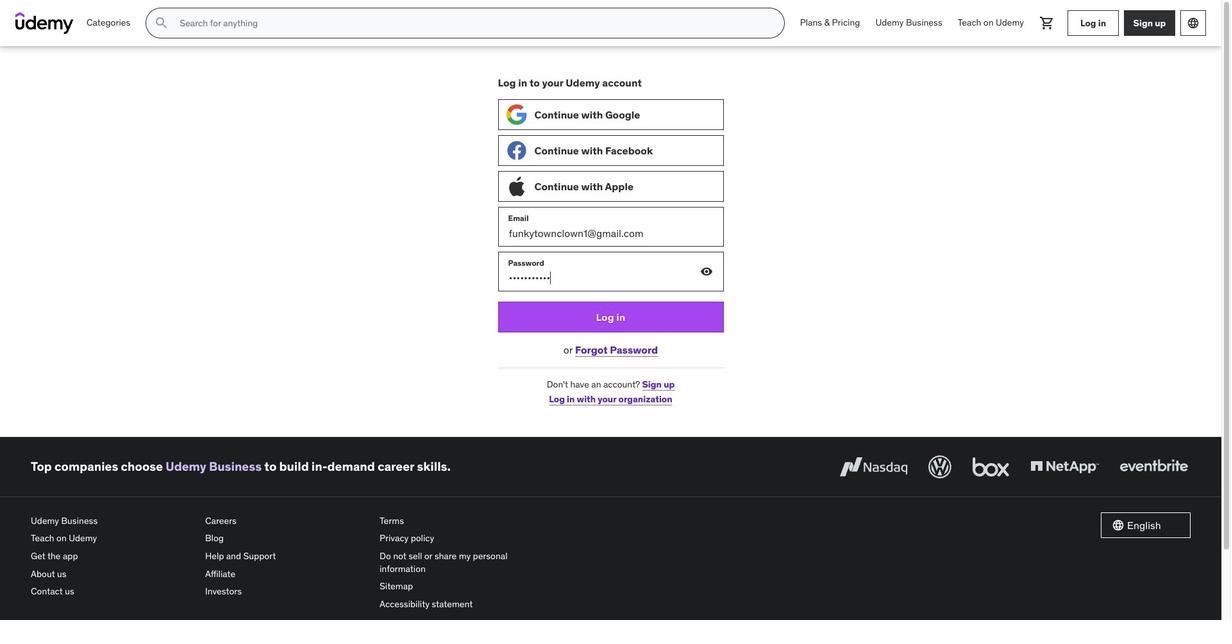 Task type: locate. For each thing, give the bounding box(es) containing it.
shopping cart with 0 items image
[[1039, 15, 1055, 31]]

volkswagen image
[[926, 453, 954, 481]]

udemy image
[[15, 12, 74, 34]]

choose a language image
[[1187, 17, 1200, 29]]

None password field
[[499, 253, 723, 291]]

None email field
[[499, 208, 723, 246]]

small image
[[1112, 519, 1125, 532]]

box image
[[970, 453, 1013, 481]]



Task type: describe. For each thing, give the bounding box(es) containing it.
netapp image
[[1028, 453, 1102, 481]]

nasdaq image
[[837, 453, 911, 481]]

Search for anything text field
[[177, 12, 769, 34]]

eventbrite image
[[1117, 453, 1191, 481]]

show password image
[[700, 266, 713, 278]]

submit search image
[[154, 15, 170, 31]]



Task type: vqa. For each thing, say whether or not it's contained in the screenshot.
photoshop's xsmall icon
no



